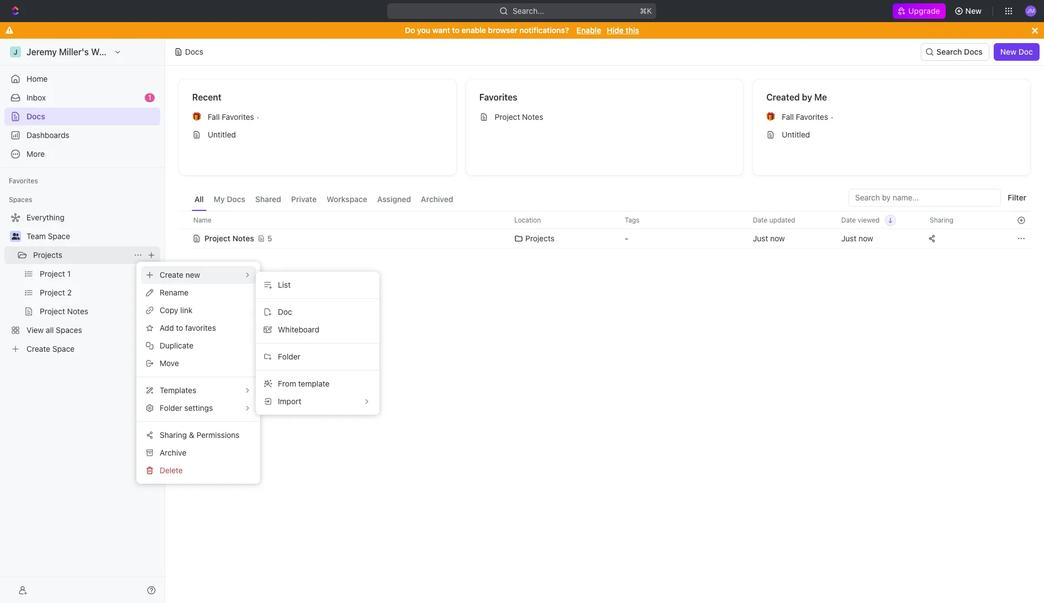 Task type: vqa. For each thing, say whether or not it's contained in the screenshot.
the rightmost Doc
yes



Task type: locate. For each thing, give the bounding box(es) containing it.
0 horizontal spatial notes
[[233, 234, 254, 243]]

tree
[[4, 209, 160, 358]]

0 horizontal spatial to
[[176, 323, 183, 333]]

now down date updated button
[[771, 234, 785, 243]]

1 fall favorites • from the left
[[208, 112, 260, 122]]

1 vertical spatial project
[[205, 234, 231, 243]]

fall favorites •
[[208, 112, 260, 122], [782, 112, 834, 122]]

2 untitled link from the left
[[762, 126, 1022, 144]]

just
[[753, 234, 769, 243], [842, 234, 857, 243]]

🎁 down recent
[[192, 113, 201, 121]]

2 row from the top
[[179, 228, 1032, 250]]

1 horizontal spatial •
[[831, 112, 834, 121]]

1 vertical spatial to
[[176, 323, 183, 333]]

0 vertical spatial project notes
[[495, 112, 544, 122]]

created by me
[[767, 92, 828, 102]]

date left updated
[[753, 216, 768, 224]]

untitled for recent
[[208, 130, 236, 139]]

projects inside table
[[526, 234, 555, 243]]

create
[[160, 270, 183, 280]]

docs down inbox
[[27, 112, 45, 121]]

docs
[[185, 47, 203, 56], [965, 47, 983, 56], [27, 112, 45, 121], [227, 195, 245, 204]]

project
[[495, 112, 520, 122], [205, 234, 231, 243]]

1 horizontal spatial project
[[495, 112, 520, 122]]

my
[[214, 195, 225, 204]]

doc inside new doc button
[[1019, 47, 1034, 56]]

🎁 down created
[[767, 113, 776, 121]]

fall down recent
[[208, 112, 220, 122]]

0 horizontal spatial fall
[[208, 112, 220, 122]]

enable
[[462, 25, 486, 35]]

0 vertical spatial sharing
[[930, 216, 954, 224]]

tab list
[[192, 189, 456, 211]]

sharing
[[930, 216, 954, 224], [160, 431, 187, 440]]

2 untitled from the left
[[782, 130, 811, 139]]

shared button
[[253, 189, 284, 211]]

new inside button
[[1001, 47, 1017, 56]]

1 untitled from the left
[[208, 130, 236, 139]]

1 • from the left
[[256, 112, 260, 121]]

me
[[815, 92, 828, 102]]

from template button
[[260, 375, 375, 393]]

docs right the my
[[227, 195, 245, 204]]

private button
[[289, 189, 320, 211]]

projects inside tree
[[33, 250, 62, 260]]

project notes
[[495, 112, 544, 122], [205, 234, 254, 243]]

1 vertical spatial doc
[[278, 307, 292, 317]]

0 horizontal spatial fall favorites •
[[208, 112, 260, 122]]

notifications?
[[520, 25, 569, 35]]

just down date viewed
[[842, 234, 857, 243]]

1 horizontal spatial 🎁
[[767, 113, 776, 121]]

folder
[[278, 352, 301, 361]]

1 just now from the left
[[753, 234, 785, 243]]

1 horizontal spatial fall favorites •
[[782, 112, 834, 122]]

2 • from the left
[[831, 112, 834, 121]]

1 fall from the left
[[208, 112, 220, 122]]

notes inside table
[[233, 234, 254, 243]]

new for new doc
[[1001, 47, 1017, 56]]

just now down date viewed
[[842, 234, 874, 243]]

tree containing team space
[[4, 209, 160, 358]]

projects down location
[[526, 234, 555, 243]]

just now
[[753, 234, 785, 243], [842, 234, 874, 243]]

assigned
[[377, 195, 411, 204]]

now
[[771, 234, 785, 243], [859, 234, 874, 243]]

to right want
[[452, 25, 460, 35]]

project notes inside table
[[205, 234, 254, 243]]

delete
[[160, 466, 183, 475]]

new inside button
[[966, 6, 982, 15]]

copy
[[160, 306, 178, 315]]

now down date viewed button
[[859, 234, 874, 243]]

date viewed
[[842, 216, 880, 224]]

2 just now from the left
[[842, 234, 874, 243]]

1 🎁 from the left
[[192, 113, 201, 121]]

1 vertical spatial projects
[[33, 250, 62, 260]]

0 horizontal spatial new
[[966, 6, 982, 15]]

0 horizontal spatial sharing
[[160, 431, 187, 440]]

sharing inside table
[[930, 216, 954, 224]]

favorites
[[480, 92, 518, 102], [222, 112, 254, 122], [796, 112, 829, 122], [9, 177, 38, 185]]

notes
[[522, 112, 544, 122], [233, 234, 254, 243]]

new up search docs
[[966, 6, 982, 15]]

1 vertical spatial project notes
[[205, 234, 254, 243]]

1 date from the left
[[753, 216, 768, 224]]

0 horizontal spatial •
[[256, 112, 260, 121]]

to
[[452, 25, 460, 35], [176, 323, 183, 333]]

shared
[[255, 195, 281, 204]]

0 horizontal spatial project
[[205, 234, 231, 243]]

1 horizontal spatial new
[[1001, 47, 1017, 56]]

docs link
[[4, 108, 160, 125]]

inbox
[[27, 93, 46, 102]]

project inside table
[[205, 234, 231, 243]]

0 horizontal spatial projects
[[33, 250, 62, 260]]

projects link
[[33, 247, 129, 264]]

by
[[803, 92, 813, 102]]

date viewed button
[[835, 212, 897, 229]]

0 horizontal spatial doc
[[278, 307, 292, 317]]

cell
[[179, 229, 191, 249]]

untitled down created by me
[[782, 130, 811, 139]]

column header inside table
[[179, 211, 191, 229]]

just now down date updated button
[[753, 234, 785, 243]]

docs inside button
[[965, 47, 983, 56]]

untitled link for created by me
[[762, 126, 1022, 144]]

2 fall favorites • from the left
[[782, 112, 834, 122]]

new for new
[[966, 6, 982, 15]]

table
[[179, 211, 1032, 250]]

row up '-'
[[179, 211, 1032, 229]]

upgrade
[[909, 6, 941, 15]]

0 horizontal spatial date
[[753, 216, 768, 224]]

new right search docs
[[1001, 47, 1017, 56]]

untitled link for recent
[[188, 126, 448, 144]]

&
[[189, 431, 195, 440]]

2 fall from the left
[[782, 112, 794, 122]]

tab list containing all
[[192, 189, 456, 211]]

space
[[48, 232, 70, 241]]

0 vertical spatial project
[[495, 112, 520, 122]]

1 row from the top
[[179, 211, 1032, 229]]

project notes link
[[475, 108, 735, 126]]

0 vertical spatial to
[[452, 25, 460, 35]]

private
[[291, 195, 317, 204]]

2 🎁 from the left
[[767, 113, 776, 121]]

1 vertical spatial new
[[1001, 47, 1017, 56]]

sharing down search by name... text box
[[930, 216, 954, 224]]

fall favorites • down by
[[782, 112, 834, 122]]

•
[[256, 112, 260, 121], [831, 112, 834, 121]]

sharing up archive
[[160, 431, 187, 440]]

row
[[179, 211, 1032, 229], [179, 228, 1032, 250]]

fall for created by me
[[782, 112, 794, 122]]

sharing inside "link"
[[160, 431, 187, 440]]

0 horizontal spatial 🎁
[[192, 113, 201, 121]]

1 horizontal spatial untitled
[[782, 130, 811, 139]]

new
[[966, 6, 982, 15], [1001, 47, 1017, 56]]

want
[[433, 25, 450, 35]]

0 vertical spatial projects
[[526, 234, 555, 243]]

hide
[[607, 25, 624, 35]]

1 horizontal spatial notes
[[522, 112, 544, 122]]

spaces
[[9, 196, 32, 204]]

to right 'add'
[[176, 323, 183, 333]]

0 horizontal spatial just
[[753, 234, 769, 243]]

team space
[[27, 232, 70, 241]]

rename
[[160, 288, 189, 297]]

🎁 for created by me
[[767, 113, 776, 121]]

0 horizontal spatial untitled link
[[188, 126, 448, 144]]

untitled
[[208, 130, 236, 139], [782, 130, 811, 139]]

sharing & permissions link
[[141, 427, 256, 444]]

1 horizontal spatial just
[[842, 234, 857, 243]]

doc inside doc button
[[278, 307, 292, 317]]

1 vertical spatial sharing
[[160, 431, 187, 440]]

1 untitled link from the left
[[188, 126, 448, 144]]

fall down created
[[782, 112, 794, 122]]

0 vertical spatial new
[[966, 6, 982, 15]]

row containing name
[[179, 211, 1032, 229]]

user group image
[[11, 233, 20, 240]]

2 date from the left
[[842, 216, 857, 224]]

0 horizontal spatial just now
[[753, 234, 785, 243]]

1 vertical spatial notes
[[233, 234, 254, 243]]

import
[[278, 397, 301, 406]]

dashboards link
[[4, 127, 160, 144]]

fall
[[208, 112, 220, 122], [782, 112, 794, 122]]

1 horizontal spatial sharing
[[930, 216, 954, 224]]

1 horizontal spatial to
[[452, 25, 460, 35]]

0 horizontal spatial untitled
[[208, 130, 236, 139]]

row down tags
[[179, 228, 1032, 250]]

doc
[[1019, 47, 1034, 56], [278, 307, 292, 317]]

untitled down recent
[[208, 130, 236, 139]]

projects down 'team space' on the top left
[[33, 250, 62, 260]]

🎁
[[192, 113, 201, 121], [767, 113, 776, 121]]

favorites inside button
[[9, 177, 38, 185]]

0 horizontal spatial project notes
[[205, 234, 254, 243]]

team space link
[[27, 228, 158, 245]]

1 horizontal spatial now
[[859, 234, 874, 243]]

copy link
[[160, 306, 193, 315]]

1 horizontal spatial projects
[[526, 234, 555, 243]]

1 horizontal spatial doc
[[1019, 47, 1034, 56]]

you
[[417, 25, 431, 35]]

new
[[186, 270, 200, 280]]

docs inside sidebar navigation
[[27, 112, 45, 121]]

1 horizontal spatial just now
[[842, 234, 874, 243]]

date left viewed
[[842, 216, 857, 224]]

1 horizontal spatial fall
[[782, 112, 794, 122]]

0 vertical spatial doc
[[1019, 47, 1034, 56]]

1 horizontal spatial project notes
[[495, 112, 544, 122]]

column header
[[179, 211, 191, 229]]

docs right search on the right top of page
[[965, 47, 983, 56]]

0 horizontal spatial now
[[771, 234, 785, 243]]

1 horizontal spatial date
[[842, 216, 857, 224]]

just down date updated button
[[753, 234, 769, 243]]

1 horizontal spatial untitled link
[[762, 126, 1022, 144]]

fall favorites • down recent
[[208, 112, 260, 122]]



Task type: describe. For each thing, give the bounding box(es) containing it.
add
[[160, 323, 174, 333]]

cell inside table
[[179, 229, 191, 249]]

home link
[[4, 70, 160, 88]]

archive
[[160, 448, 186, 458]]

add to favorites
[[160, 323, 216, 333]]

sidebar navigation
[[0, 39, 165, 604]]

viewed
[[858, 216, 880, 224]]

from
[[278, 379, 296, 389]]

1
[[148, 93, 151, 102]]

docs inside 'button'
[[227, 195, 245, 204]]

copy link link
[[141, 302, 256, 320]]

do you want to enable browser notifications? enable hide this
[[405, 25, 640, 35]]

⌘k
[[641, 6, 653, 15]]

favorites
[[185, 323, 216, 333]]

sharing & permissions
[[160, 431, 240, 440]]

favorites button
[[4, 175, 42, 188]]

link
[[180, 306, 193, 315]]

archived
[[421, 195, 454, 204]]

enable
[[577, 25, 602, 35]]

workspace button
[[324, 189, 370, 211]]

create new
[[160, 270, 200, 280]]

all
[[195, 195, 204, 204]]

fall favorites • for recent
[[208, 112, 260, 122]]

this
[[626, 25, 640, 35]]

archive link
[[141, 444, 256, 462]]

create new link
[[141, 266, 256, 284]]

0 vertical spatial notes
[[522, 112, 544, 122]]

row containing project notes
[[179, 228, 1032, 250]]

• for recent
[[256, 112, 260, 121]]

table containing project notes
[[179, 211, 1032, 250]]

add to favorites link
[[141, 320, 256, 337]]

2 now from the left
[[859, 234, 874, 243]]

date updated button
[[747, 212, 802, 229]]

assigned button
[[375, 189, 414, 211]]

my docs button
[[211, 189, 248, 211]]

-
[[625, 234, 629, 243]]

search
[[937, 47, 963, 56]]

rename link
[[141, 284, 256, 302]]

whiteboard
[[278, 325, 320, 334]]

tree inside sidebar navigation
[[4, 209, 160, 358]]

import button
[[260, 393, 375, 411]]

2 just from the left
[[842, 234, 857, 243]]

updated
[[770, 216, 796, 224]]

1 now from the left
[[771, 234, 785, 243]]

dashboards
[[27, 130, 69, 140]]

Search by name... text field
[[856, 190, 995, 206]]

duplicate link
[[141, 337, 256, 355]]

browser
[[488, 25, 518, 35]]

search...
[[513, 6, 545, 15]]

1 just from the left
[[753, 234, 769, 243]]

list button
[[260, 276, 375, 294]]

fall for recent
[[208, 112, 220, 122]]

whiteboard button
[[260, 321, 375, 339]]

date for date updated
[[753, 216, 768, 224]]

home
[[27, 74, 48, 83]]

permissions
[[197, 431, 240, 440]]

workspace
[[327, 195, 368, 204]]

new doc
[[1001, 47, 1034, 56]]

to inside add to favorites link
[[176, 323, 183, 333]]

date for date viewed
[[842, 216, 857, 224]]

move
[[160, 359, 179, 368]]

move link
[[141, 355, 256, 373]]

folder button
[[260, 348, 375, 366]]

delete link
[[141, 462, 256, 480]]

🎁 for recent
[[192, 113, 201, 121]]

search docs button
[[922, 43, 990, 61]]

my docs
[[214, 195, 245, 204]]

location
[[515, 216, 541, 224]]

duplicate
[[160, 341, 194, 350]]

list
[[278, 280, 291, 290]]

create new button
[[141, 266, 256, 284]]

docs up recent
[[185, 47, 203, 56]]

team
[[27, 232, 46, 241]]

new button
[[951, 2, 989, 20]]

untitled for created by me
[[782, 130, 811, 139]]

• for created by me
[[831, 112, 834, 121]]

from template
[[278, 379, 330, 389]]

search docs
[[937, 47, 983, 56]]

5
[[268, 234, 272, 243]]

fall favorites • for created by me
[[782, 112, 834, 122]]

date updated
[[753, 216, 796, 224]]

archived button
[[418, 189, 456, 211]]

do
[[405, 25, 415, 35]]

upgrade link
[[894, 3, 946, 19]]

all button
[[192, 189, 207, 211]]

tags
[[625, 216, 640, 224]]

recent
[[192, 92, 222, 102]]

sharing for sharing
[[930, 216, 954, 224]]

sharing for sharing & permissions
[[160, 431, 187, 440]]

template
[[298, 379, 330, 389]]

doc button
[[260, 303, 375, 321]]

created
[[767, 92, 800, 102]]



